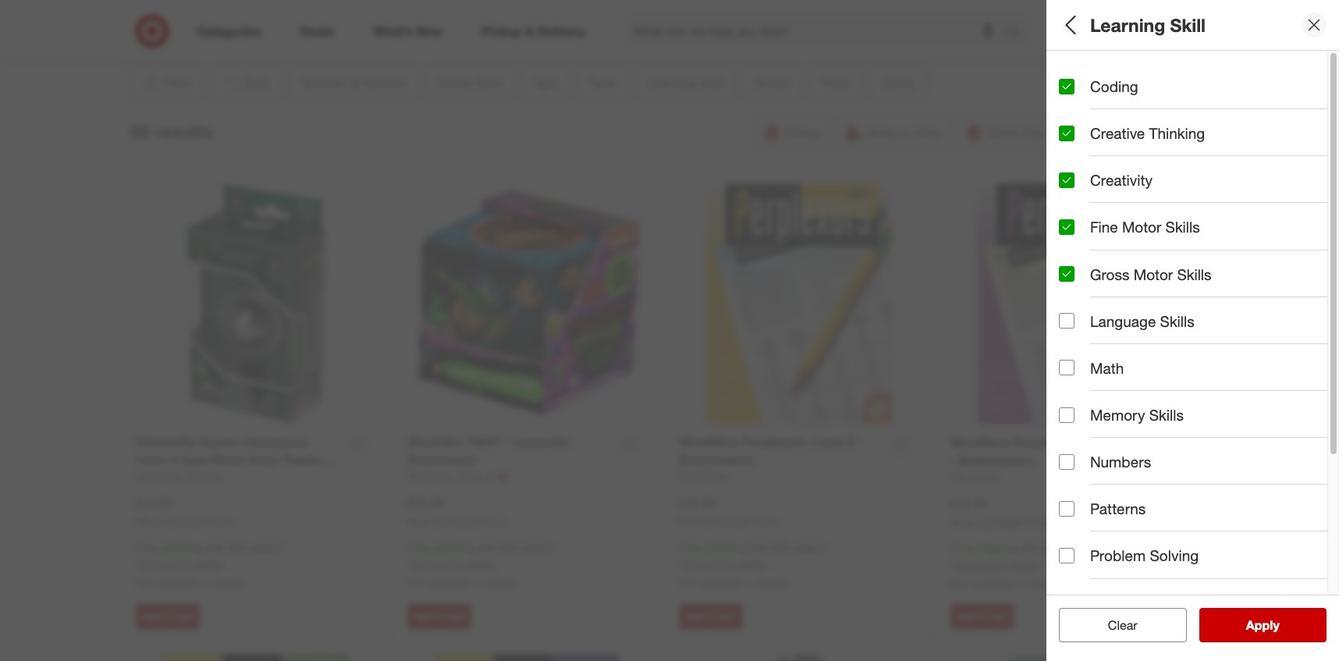 Task type: vqa. For each thing, say whether or not it's contained in the screenshot.
the middle Motor
yes



Task type: describe. For each thing, give the bounding box(es) containing it.
motor for fine
[[1123, 218, 1162, 236]]

guest rating
[[1060, 504, 1152, 522]]

math
[[1091, 359, 1125, 377]]

all filters dialog
[[1047, 0, 1340, 661]]

advertisement region
[[196, 0, 1133, 37]]

patterns
[[1091, 500, 1147, 518]]

number of players 1; 2
[[1060, 61, 1190, 95]]

solving
[[1151, 547, 1200, 565]]

learning for learning skill coding; creative thinking; creativity; fine motor skills; gr
[[1060, 280, 1122, 298]]

fine inside learning skill coding; creative thinking; creativity; fine motor skills; gr
[[1244, 300, 1265, 313]]

Gross Motor Skills checkbox
[[1060, 266, 1075, 282]]

when inside '$25.99 when purchased online'
[[408, 516, 432, 527]]

gross
[[1091, 265, 1130, 283]]

0 vertical spatial 2
[[1184, 16, 1189, 26]]

all
[[1060, 14, 1081, 36]]

see results button
[[1200, 608, 1327, 643]]

type inside type board games; brainteasers
[[1060, 225, 1093, 243]]

rating
[[1105, 504, 1152, 522]]

all filters
[[1060, 14, 1135, 36]]

guest
[[1060, 504, 1101, 522]]

language skills
[[1091, 312, 1195, 330]]

games; inside type board games; brainteasers
[[1092, 245, 1130, 259]]

$25.99
[[408, 495, 445, 510]]

Creative Thinking checkbox
[[1060, 125, 1075, 141]]

Numbers checkbox
[[1060, 454, 1075, 470]]

clear all
[[1101, 618, 1146, 633]]

99
[[130, 120, 150, 142]]

clear for clear
[[1109, 618, 1138, 633]]

Math checkbox
[[1060, 360, 1075, 376]]

creative inside learning skill coding; creative thinking; creativity; fine motor skills; gr
[[1101, 300, 1142, 313]]

sold
[[1060, 559, 1091, 577]]

2 link
[[1161, 14, 1195, 48]]

1 horizontal spatial $16.95
[[951, 496, 989, 511]]

problem solving
[[1091, 547, 1200, 565]]

when inside "$14.87 when purchased online"
[[136, 516, 160, 527]]

learning skill
[[1091, 14, 1206, 36]]

sponsored
[[1086, 37, 1133, 49]]

motor for gross
[[1134, 265, 1174, 283]]

Creativity checkbox
[[1060, 172, 1075, 188]]

game type classic games; creative games
[[1060, 116, 1218, 149]]

results for 99 results
[[155, 120, 213, 142]]

age kids; adult
[[1060, 171, 1113, 204]]

numbers
[[1091, 453, 1152, 471]]

Fine Motor Skills checkbox
[[1060, 219, 1075, 235]]

Memory Skills checkbox
[[1060, 407, 1075, 423]]

language
[[1091, 312, 1157, 330]]

0 horizontal spatial $16.95 when purchased online
[[679, 495, 779, 527]]

online inside '$25.99 when purchased online'
[[482, 516, 507, 527]]

clear for clear all
[[1101, 618, 1130, 633]]

game
[[1060, 116, 1101, 134]]

gross motor skills
[[1091, 265, 1212, 283]]

creative inside learning skill dialog
[[1091, 124, 1146, 142]]

games; inside game type classic games; creative games
[[1098, 136, 1136, 149]]

$25.99 when purchased online
[[408, 495, 507, 527]]

clear all button
[[1060, 608, 1187, 643]]

creativity;
[[1192, 300, 1241, 313]]

skills;
[[1300, 300, 1328, 313]]



Task type: locate. For each thing, give the bounding box(es) containing it.
fine
[[1091, 218, 1119, 236], [1244, 300, 1265, 313]]

1 vertical spatial type
[[1060, 225, 1093, 243]]

Problem Solving checkbox
[[1060, 548, 1075, 564]]

of
[[1120, 61, 1134, 79]]

results for see results
[[1256, 618, 1297, 633]]

1 horizontal spatial $16.95 when purchased online
[[951, 496, 1050, 528]]

results right 99
[[155, 120, 213, 142]]

search button
[[1000, 14, 1037, 52]]

thinking
[[1150, 124, 1206, 142]]

learning skill coding; creative thinking; creativity; fine motor skills; gr
[[1060, 280, 1340, 313]]

shipping
[[161, 541, 202, 555], [432, 541, 474, 555], [704, 541, 746, 555], [976, 542, 1018, 555]]

1 vertical spatial motor
[[1134, 265, 1174, 283]]

sold by
[[1060, 559, 1112, 577]]

creative down gross
[[1101, 300, 1142, 313]]

creative down coding
[[1091, 124, 1146, 142]]

0 vertical spatial type
[[1106, 116, 1139, 134]]

apply.
[[195, 558, 224, 571], [467, 558, 496, 571], [738, 558, 768, 571], [1010, 558, 1040, 572]]

orders*
[[249, 541, 285, 555], [521, 541, 556, 555], [793, 541, 828, 555], [1064, 542, 1100, 555]]

skill inside learning skill coding; creative thinking; creativity; fine motor skills; gr
[[1126, 280, 1155, 298]]

skill for learning skill
[[1171, 14, 1206, 36]]

filters
[[1086, 14, 1135, 36]]

brand
[[1060, 340, 1102, 358]]

1 horizontal spatial fine
[[1244, 300, 1265, 313]]

$14.87 when purchased online
[[136, 495, 235, 527]]

apply
[[1247, 618, 1280, 633]]

games;
[[1098, 136, 1136, 149], [1092, 245, 1130, 259]]

1;
[[1060, 82, 1069, 95]]

1 horizontal spatial results
[[1256, 618, 1297, 633]]

clear inside clear all button
[[1101, 618, 1130, 633]]

0 horizontal spatial fine
[[1091, 218, 1119, 236]]

0 horizontal spatial $16.95
[[679, 495, 717, 510]]

purchased inside '$25.99 when purchased online'
[[435, 516, 479, 527]]

thinking;
[[1145, 300, 1189, 313]]

$16.95
[[679, 495, 717, 510], [951, 496, 989, 511]]

1 vertical spatial fine
[[1244, 300, 1265, 313]]

guest rating button
[[1060, 488, 1328, 543]]

1 vertical spatial skill
[[1126, 280, 1155, 298]]

learning up coding;
[[1060, 280, 1122, 298]]

reading
[[1091, 594, 1146, 612]]

0 horizontal spatial 2
[[1072, 82, 1078, 95]]

coding;
[[1060, 300, 1098, 313]]

see results
[[1230, 618, 1297, 633]]

creative
[[1091, 124, 1146, 142], [1139, 136, 1180, 149], [1101, 300, 1142, 313]]

2 inside number of players 1; 2
[[1072, 82, 1078, 95]]

0 vertical spatial games;
[[1098, 136, 1136, 149]]

learning inside learning skill coding; creative thinking; creativity; fine motor skills; gr
[[1060, 280, 1122, 298]]

learning up "sponsored"
[[1091, 14, 1166, 36]]

apply button
[[1200, 608, 1327, 643]]

brand button
[[1060, 324, 1328, 379]]

kids;
[[1060, 191, 1084, 204]]

motor
[[1123, 218, 1162, 236], [1134, 265, 1174, 283], [1268, 300, 1297, 313]]

1 vertical spatial 2
[[1072, 82, 1078, 95]]

1 vertical spatial games;
[[1092, 245, 1130, 259]]

2 up the players
[[1184, 16, 1189, 26]]

type inside game type classic games; creative games
[[1106, 116, 1139, 134]]

clear inside clear button
[[1109, 618, 1138, 633]]

type board games; brainteasers
[[1060, 225, 1195, 259]]

memory skills
[[1091, 406, 1185, 424]]

with
[[205, 541, 226, 555], [477, 541, 497, 555], [749, 541, 769, 555], [1021, 542, 1041, 555]]

memory
[[1091, 406, 1146, 424]]

type up board
[[1060, 225, 1093, 243]]

learning
[[1091, 14, 1166, 36], [1060, 280, 1122, 298]]

players
[[1138, 61, 1190, 79]]

motor up brainteasers
[[1123, 218, 1162, 236]]

2 right the 1;
[[1072, 82, 1078, 95]]

fine down adult
[[1091, 218, 1119, 236]]

2 vertical spatial motor
[[1268, 300, 1297, 313]]

results inside button
[[1256, 618, 1297, 633]]

0 vertical spatial skill
[[1171, 14, 1206, 36]]

$16.95 when purchased online
[[679, 495, 779, 527], [951, 496, 1050, 528]]

2
[[1184, 16, 1189, 26], [1072, 82, 1078, 95]]

0 vertical spatial learning
[[1091, 14, 1166, 36]]

online inside "$14.87 when purchased online"
[[210, 516, 235, 527]]

What can we help you find? suggestions appear below search field
[[624, 14, 1010, 48]]

skill for learning skill coding; creative thinking; creativity; fine motor skills; gr
[[1126, 280, 1155, 298]]

0 horizontal spatial type
[[1060, 225, 1093, 243]]

learning inside learning skill dialog
[[1091, 14, 1166, 36]]

fine right creativity;
[[1244, 300, 1265, 313]]

see
[[1230, 618, 1253, 633]]

99 results
[[130, 120, 213, 142]]

free
[[136, 541, 158, 555], [408, 541, 429, 555], [679, 541, 701, 555], [951, 542, 973, 555]]

1 vertical spatial results
[[1256, 618, 1297, 633]]

motor left skills;
[[1268, 300, 1297, 313]]

clear button
[[1060, 608, 1187, 643]]

Patterns checkbox
[[1060, 501, 1075, 517]]

type down coding
[[1106, 116, 1139, 134]]

in
[[202, 576, 210, 590], [474, 576, 482, 590], [745, 576, 754, 590], [1017, 577, 1026, 590]]

results right see
[[1256, 618, 1297, 633]]

purchased
[[163, 516, 207, 527], [435, 516, 479, 527], [706, 516, 751, 527], [978, 517, 1023, 528]]

problem
[[1091, 547, 1147, 565]]

board
[[1060, 245, 1089, 259]]

creative thinking
[[1091, 124, 1206, 142]]

0 horizontal spatial skill
[[1126, 280, 1155, 298]]

motor inside learning skill coding; creative thinking; creativity; fine motor skills; gr
[[1268, 300, 1297, 313]]

0 vertical spatial fine
[[1091, 218, 1119, 236]]

available
[[156, 576, 199, 590], [428, 576, 471, 590], [700, 576, 742, 590], [972, 577, 1014, 590]]

games; up gross
[[1092, 245, 1130, 259]]

number
[[1060, 61, 1116, 79]]

sold by button
[[1060, 543, 1328, 597]]

classic
[[1060, 136, 1095, 149]]

skill up the players
[[1171, 14, 1206, 36]]

adult
[[1087, 191, 1113, 204]]

gr
[[1331, 300, 1340, 313]]

skill up thinking;
[[1126, 280, 1155, 298]]

Language Skills checkbox
[[1060, 313, 1075, 329]]

when
[[136, 516, 160, 527], [408, 516, 432, 527], [679, 516, 704, 527], [951, 517, 975, 528]]

skills
[[1166, 218, 1201, 236], [1178, 265, 1212, 283], [1161, 312, 1195, 330], [1150, 406, 1185, 424]]

1 horizontal spatial 2
[[1184, 16, 1189, 26]]

1 horizontal spatial skill
[[1171, 14, 1206, 36]]

motor down brainteasers
[[1134, 265, 1174, 283]]

learning skill dialog
[[1047, 0, 1340, 661]]

deals button
[[1060, 433, 1328, 488]]

not
[[136, 576, 153, 590], [408, 576, 425, 590], [679, 576, 697, 590], [951, 577, 969, 590]]

creativity
[[1091, 171, 1153, 189]]

learning for learning skill
[[1091, 14, 1166, 36]]

0 horizontal spatial results
[[155, 120, 213, 142]]

games
[[1183, 136, 1218, 149]]

price
[[1060, 395, 1096, 413]]

results
[[155, 120, 213, 142], [1256, 618, 1297, 633]]

creative inside game type classic games; creative games
[[1139, 136, 1180, 149]]

Coding checkbox
[[1060, 79, 1075, 94]]

deals
[[1060, 449, 1100, 467]]

by
[[1095, 559, 1112, 577]]

purchased inside "$14.87 when purchased online"
[[163, 516, 207, 527]]

fine inside learning skill dialog
[[1091, 218, 1119, 236]]

search
[[1000, 25, 1037, 40]]

1 vertical spatial learning
[[1060, 280, 1122, 298]]

type
[[1106, 116, 1139, 134], [1060, 225, 1093, 243]]

$35
[[229, 541, 246, 555], [500, 541, 518, 555], [772, 541, 790, 555], [1044, 542, 1061, 555]]

exclusions
[[140, 558, 192, 571], [411, 558, 464, 571], [683, 558, 735, 571], [955, 558, 1007, 572]]

1 horizontal spatial type
[[1106, 116, 1139, 134]]

2 clear from the left
[[1109, 618, 1138, 633]]

age
[[1060, 171, 1087, 189]]

creative left games
[[1139, 136, 1180, 149]]

1 clear from the left
[[1101, 618, 1130, 633]]

exclusions apply. button
[[140, 557, 224, 573], [411, 557, 496, 573], [683, 557, 768, 573], [955, 558, 1040, 573]]

coding
[[1091, 77, 1139, 95]]

all
[[1134, 618, 1146, 633]]

$14.87
[[136, 495, 173, 510]]

price button
[[1060, 379, 1328, 433]]

clear
[[1101, 618, 1130, 633], [1109, 618, 1138, 633]]

skill inside dialog
[[1171, 14, 1206, 36]]

fine motor skills
[[1091, 218, 1201, 236]]

stores
[[213, 576, 244, 590], [485, 576, 515, 590], [757, 576, 787, 590], [1029, 577, 1059, 590]]

brainteasers
[[1133, 245, 1195, 259]]

0 vertical spatial results
[[155, 120, 213, 142]]

free shipping with $35 orders* * exclusions apply. not available in stores
[[136, 541, 285, 590], [408, 541, 556, 590], [679, 541, 828, 590], [951, 542, 1100, 590]]

0 vertical spatial motor
[[1123, 218, 1162, 236]]

games; up creativity
[[1098, 136, 1136, 149]]



